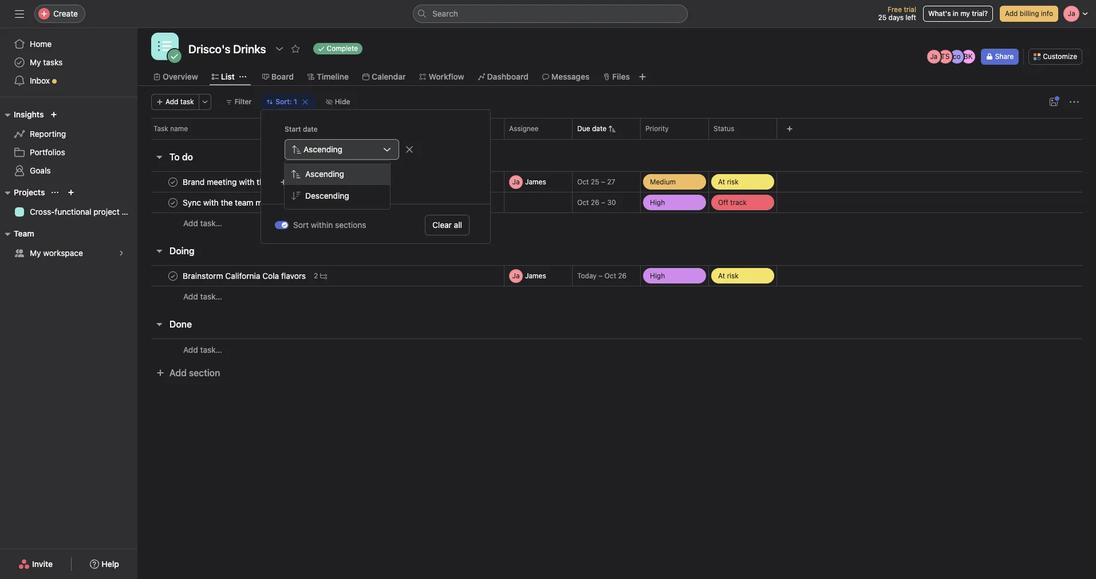 Task type: describe. For each thing, give the bounding box(es) containing it.
– inside header doing tree grid
[[599, 272, 603, 280]]

teams element
[[0, 224, 138, 265]]

more actions image
[[202, 99, 208, 105]]

add billing info
[[1006, 9, 1054, 18]]

1 collapse task list for this section image from the top
[[155, 246, 164, 256]]

co
[[953, 52, 961, 61]]

projects element
[[0, 182, 138, 224]]

add task… button for 3rd add task… row from the top
[[183, 344, 222, 356]]

cross-
[[30, 207, 55, 217]]

trial
[[905, 5, 917, 14]]

create button
[[34, 5, 85, 23]]

Completed checkbox
[[166, 196, 180, 209]]

high button
[[641, 193, 709, 213]]

search
[[433, 9, 458, 18]]

workspace
[[43, 248, 83, 258]]

task… inside header to do tree grid
[[200, 218, 222, 228]]

remove image
[[405, 145, 414, 154]]

doing
[[170, 246, 195, 256]]

messages link
[[543, 70, 590, 83]]

2
[[314, 271, 318, 280]]

list
[[221, 72, 235, 81]]

files
[[613, 72, 630, 81]]

task
[[154, 124, 168, 133]]

left
[[906, 13, 917, 22]]

plan
[[122, 207, 137, 217]]

off
[[719, 198, 729, 207]]

my workspace link
[[7, 244, 131, 262]]

home
[[30, 39, 52, 49]]

complete button
[[308, 41, 368, 57]]

add inside button
[[166, 97, 179, 106]]

high for 30
[[650, 198, 665, 207]]

26 inside header doing tree grid
[[619, 272, 627, 280]]

add task button
[[151, 94, 199, 110]]

my for my tasks
[[30, 57, 41, 67]]

descending
[[305, 191, 349, 201]]

my for my workspace
[[30, 248, 41, 258]]

sort within sections
[[293, 220, 366, 230]]

1 add task… row from the top
[[138, 213, 1097, 234]]

add inside header doing tree grid
[[183, 292, 198, 301]]

risk for doing
[[728, 271, 739, 280]]

3 task… from the top
[[200, 345, 222, 354]]

projects button
[[0, 186, 45, 199]]

clear image
[[302, 99, 309, 105]]

medium
[[650, 177, 676, 186]]

insights element
[[0, 104, 138, 182]]

start date
[[285, 125, 318, 134]]

project
[[94, 207, 120, 217]]

my
[[961, 9, 971, 18]]

add inside header to do tree grid
[[183, 218, 198, 228]]

high for 26
[[650, 271, 665, 280]]

Brand meeting with the Marketing team text field
[[181, 176, 332, 188]]

add a task to this section image
[[200, 246, 209, 256]]

25 inside header to do tree grid
[[591, 178, 600, 186]]

brand meeting with the marketing team cell
[[138, 171, 505, 193]]

at for doing
[[719, 271, 726, 280]]

ja for doing
[[513, 271, 520, 280]]

at risk button
[[709, 172, 777, 192]]

ascending menu item
[[285, 163, 390, 185]]

clear all button
[[425, 215, 470, 236]]

sort: 1
[[276, 97, 297, 106]]

dashboard
[[487, 72, 529, 81]]

at for to do
[[719, 177, 726, 186]]

show options, current sort, top image
[[52, 189, 59, 196]]

insights
[[14, 109, 44, 119]]

sections
[[335, 220, 366, 230]]

completed checkbox for doing
[[166, 269, 180, 283]]

sort
[[293, 220, 309, 230]]

ascending inside menu item
[[305, 169, 344, 179]]

2 collapse task list for this section image from the top
[[155, 320, 164, 329]]

team
[[14, 229, 34, 238]]

bk
[[964, 52, 973, 61]]

ascending inside dropdown button
[[304, 144, 343, 154]]

workflow link
[[420, 70, 465, 83]]

assignee
[[509, 124, 539, 133]]

status
[[714, 124, 735, 133]]

track
[[731, 198, 747, 207]]

off track
[[719, 198, 747, 207]]

26 inside header to do tree grid
[[591, 198, 600, 207]]

billing
[[1021, 9, 1040, 18]]

free
[[888, 5, 903, 14]]

to
[[170, 152, 180, 162]]

trial?
[[973, 9, 989, 18]]

in
[[953, 9, 959, 18]]

customize button
[[1029, 49, 1083, 65]]

functional
[[55, 207, 91, 217]]

2 add task… row from the top
[[138, 286, 1097, 307]]

row containing task name
[[138, 118, 1097, 139]]

brainstorm california cola flavors cell
[[138, 265, 505, 287]]

complete
[[327, 44, 358, 53]]

share
[[996, 52, 1015, 61]]

add task… button for third add task… row from the bottom of the page
[[183, 217, 222, 230]]

27
[[608, 178, 616, 186]]

info
[[1042, 9, 1054, 18]]

due date
[[578, 124, 607, 133]]

row containing 2
[[138, 265, 1097, 287]]

add task… inside header to do tree grid
[[183, 218, 222, 228]]

to do
[[170, 152, 193, 162]]

new image
[[51, 111, 58, 118]]

ascending image
[[609, 126, 616, 132]]

add section button
[[151, 363, 225, 383]]

section
[[189, 368, 220, 378]]

done button
[[170, 314, 192, 335]]

task… inside header doing tree grid
[[200, 292, 222, 301]]

3 add task… from the top
[[183, 345, 222, 354]]

james for doing
[[526, 271, 547, 280]]

show options image
[[275, 44, 284, 53]]

my tasks link
[[7, 53, 131, 72]]

add task
[[166, 97, 194, 106]]

Brainstorm California Cola flavors text field
[[181, 270, 310, 282]]

help
[[102, 559, 119, 569]]

timeline
[[317, 72, 349, 81]]

task name
[[154, 124, 188, 133]]

new project or portfolio image
[[68, 189, 75, 196]]

help button
[[83, 554, 127, 575]]

show sort options image
[[491, 126, 497, 132]]

customize
[[1044, 52, 1078, 61]]

sort: 1 button
[[261, 94, 316, 110]]

filter button
[[220, 94, 257, 110]]

oct for oct 26 – 30
[[578, 198, 589, 207]]

– for 27
[[602, 178, 606, 186]]

all
[[454, 220, 462, 230]]

home link
[[7, 35, 131, 53]]

reporting link
[[7, 125, 131, 143]]

goals link
[[7, 162, 131, 180]]

what's in my trial? button
[[924, 6, 994, 22]]



Task type: locate. For each thing, give the bounding box(es) containing it.
0 vertical spatial task…
[[200, 218, 222, 228]]

james for to do
[[526, 177, 547, 186]]

list link
[[212, 70, 235, 83]]

0 vertical spatial details image
[[491, 179, 497, 185]]

1 vertical spatial add task…
[[183, 292, 222, 301]]

ja inside header doing tree grid
[[513, 271, 520, 280]]

board link
[[262, 70, 294, 83]]

1 james from the top
[[526, 177, 547, 186]]

off track button
[[709, 193, 777, 213]]

completed image
[[166, 175, 180, 189], [166, 269, 180, 283]]

2 vertical spatial add task… button
[[183, 344, 222, 356]]

completed checkbox for to do
[[166, 175, 180, 189]]

2 high from the top
[[650, 271, 665, 280]]

add task… button up add a task to this section image
[[183, 217, 222, 230]]

2 at from the top
[[719, 271, 726, 280]]

0 vertical spatial ascending
[[304, 144, 343, 154]]

add left section
[[170, 368, 187, 378]]

james inside header doing tree grid
[[526, 271, 547, 280]]

calendar
[[372, 72, 406, 81]]

row
[[138, 118, 1097, 139], [151, 139, 1083, 140], [138, 171, 1097, 193], [138, 192, 1097, 213], [138, 265, 1097, 287]]

risk for to do
[[728, 177, 739, 186]]

1 horizontal spatial date
[[593, 124, 607, 133]]

cross-functional project plan link
[[7, 203, 137, 221]]

0 vertical spatial james
[[526, 177, 547, 186]]

reporting
[[30, 129, 66, 139]]

add up add section button
[[183, 345, 198, 354]]

2 details image from the top
[[491, 199, 497, 206]]

search button
[[413, 5, 688, 23]]

1 add task… from the top
[[183, 218, 222, 228]]

add task… button up section
[[183, 344, 222, 356]]

high down medium
[[650, 198, 665, 207]]

at right high popup button
[[719, 271, 726, 280]]

do
[[182, 152, 193, 162]]

inbox
[[30, 76, 50, 85]]

search list box
[[413, 5, 688, 23]]

dashboard link
[[478, 70, 529, 83]]

0 horizontal spatial 26
[[591, 198, 600, 207]]

add task… up add a task to this section image
[[183, 218, 222, 228]]

0 vertical spatial 25
[[879, 13, 887, 22]]

1 task… from the top
[[200, 218, 222, 228]]

add task… button inside header doing tree grid
[[183, 291, 222, 303]]

1 high from the top
[[650, 198, 665, 207]]

ja for to do
[[513, 177, 520, 186]]

dialog containing ascending
[[261, 110, 491, 244]]

risk inside popup button
[[728, 271, 739, 280]]

0 vertical spatial ja
[[931, 52, 938, 61]]

1 vertical spatial completed checkbox
[[166, 269, 180, 283]]

– left 30
[[602, 198, 606, 207]]

26 right the today
[[619, 272, 627, 280]]

high right today – oct 26
[[650, 271, 665, 280]]

add to starred image
[[291, 44, 300, 53]]

25 inside free trial 25 days left
[[879, 13, 887, 22]]

completed image for doing
[[166, 269, 180, 283]]

1 vertical spatial 26
[[619, 272, 627, 280]]

add field image
[[787, 126, 794, 132]]

today – oct 26
[[578, 272, 627, 280]]

2 vertical spatial –
[[599, 272, 603, 280]]

files link
[[604, 70, 630, 83]]

– right the today
[[599, 272, 603, 280]]

clear
[[433, 220, 452, 230]]

my
[[30, 57, 41, 67], [30, 248, 41, 258]]

30
[[608, 198, 616, 207]]

1 at risk from the top
[[719, 177, 739, 186]]

my tasks
[[30, 57, 63, 67]]

list image
[[158, 40, 172, 53]]

completed image for to do
[[166, 175, 180, 189]]

global element
[[0, 28, 138, 97]]

what's in my trial?
[[929, 9, 989, 18]]

add task… button up done
[[183, 291, 222, 303]]

at
[[719, 177, 726, 186], [719, 271, 726, 280]]

james left the today
[[526, 271, 547, 280]]

header to do tree grid
[[138, 171, 1097, 234]]

0 vertical spatial at
[[719, 177, 726, 186]]

at risk inside popup button
[[719, 271, 739, 280]]

my inside 'link'
[[30, 57, 41, 67]]

collapse task list for this section image
[[155, 152, 164, 162]]

at risk for doing
[[719, 271, 739, 280]]

completed checkbox up completed image
[[166, 175, 180, 189]]

0 vertical spatial at risk
[[719, 177, 739, 186]]

1 vertical spatial at
[[719, 271, 726, 280]]

task… down brainstorm california cola flavors text field
[[200, 292, 222, 301]]

1 vertical spatial add task… button
[[183, 291, 222, 303]]

at inside dropdown button
[[719, 177, 726, 186]]

oct inside header doing tree grid
[[605, 272, 617, 280]]

at risk for to do
[[719, 177, 739, 186]]

done
[[170, 319, 192, 330]]

details image inside the sync with the team monthly cell
[[491, 199, 497, 206]]

tasks
[[43, 57, 63, 67]]

add left billing
[[1006, 9, 1019, 18]]

add
[[1006, 9, 1019, 18], [166, 97, 179, 106], [183, 218, 198, 228], [183, 292, 198, 301], [183, 345, 198, 354], [170, 368, 187, 378]]

hide button
[[321, 94, 356, 110]]

completed image inside brainstorm california cola flavors cell
[[166, 269, 180, 283]]

1 vertical spatial add task… row
[[138, 286, 1097, 307]]

0 vertical spatial add task… button
[[183, 217, 222, 230]]

1 vertical spatial ascending
[[305, 169, 344, 179]]

2 add task… button from the top
[[183, 291, 222, 303]]

Sync with the team monthly text field
[[181, 197, 289, 208]]

james
[[526, 177, 547, 186], [526, 271, 547, 280]]

risk inside dropdown button
[[728, 177, 739, 186]]

add section
[[170, 368, 220, 378]]

None text field
[[186, 38, 269, 59]]

see details, my workspace image
[[118, 250, 125, 257]]

oct 25 – 27
[[578, 178, 616, 186]]

2 james from the top
[[526, 271, 547, 280]]

today
[[578, 272, 597, 280]]

james inside header to do tree grid
[[526, 177, 547, 186]]

1 add task… button from the top
[[183, 217, 222, 230]]

26 left 30
[[591, 198, 600, 207]]

0 vertical spatial completed checkbox
[[166, 175, 180, 189]]

ascending button
[[285, 139, 399, 160]]

25 left 27
[[591, 178, 600, 186]]

ascending group
[[285, 139, 476, 160]]

create
[[53, 9, 78, 18]]

2 vertical spatial oct
[[605, 272, 617, 280]]

2 vertical spatial add task…
[[183, 345, 222, 354]]

ascending up descending
[[305, 169, 344, 179]]

ascending up 'ascending' menu item
[[304, 144, 343, 154]]

high inside popup button
[[650, 271, 665, 280]]

what's
[[929, 9, 952, 18]]

hide sidebar image
[[15, 9, 24, 18]]

0 vertical spatial collapse task list for this section image
[[155, 246, 164, 256]]

26
[[591, 198, 600, 207], [619, 272, 627, 280]]

3 add task… row from the top
[[138, 339, 1097, 360]]

date inside row
[[593, 124, 607, 133]]

1 vertical spatial 25
[[591, 178, 600, 186]]

high button
[[641, 266, 709, 286]]

1 vertical spatial collapse task list for this section image
[[155, 320, 164, 329]]

add billing info button
[[1001, 6, 1059, 22]]

1 vertical spatial at risk
[[719, 271, 739, 280]]

– for 30
[[602, 198, 606, 207]]

projects
[[14, 187, 45, 197]]

completed image up completed image
[[166, 175, 180, 189]]

invite
[[32, 559, 53, 569]]

my left "tasks"
[[30, 57, 41, 67]]

add task… up done
[[183, 292, 222, 301]]

date for due date
[[593, 124, 607, 133]]

dialog
[[261, 110, 491, 244]]

oct up oct 26 – 30
[[578, 178, 589, 186]]

row containing ja
[[138, 171, 1097, 193]]

completed checkbox inside brand meeting with the marketing team cell
[[166, 175, 180, 189]]

overview link
[[154, 70, 198, 83]]

details image
[[491, 179, 497, 185], [491, 199, 497, 206]]

oct for oct 25 – 27
[[578, 178, 589, 186]]

task…
[[200, 218, 222, 228], [200, 292, 222, 301], [200, 345, 222, 354]]

add up doing button
[[183, 218, 198, 228]]

25
[[879, 13, 887, 22], [591, 178, 600, 186]]

0 vertical spatial my
[[30, 57, 41, 67]]

add task… inside header doing tree grid
[[183, 292, 222, 301]]

2 vertical spatial add task… row
[[138, 339, 1097, 360]]

0 vertical spatial add task… row
[[138, 213, 1097, 234]]

Completed checkbox
[[166, 175, 180, 189], [166, 269, 180, 283]]

0 vertical spatial add task…
[[183, 218, 222, 228]]

2 completed checkbox from the top
[[166, 269, 180, 283]]

to do button
[[170, 147, 193, 167]]

tab actions image
[[239, 73, 246, 80]]

doing button
[[170, 241, 195, 261]]

filter
[[235, 97, 252, 106]]

more actions image
[[1071, 97, 1080, 107]]

25 left days
[[879, 13, 887, 22]]

1 vertical spatial –
[[602, 198, 606, 207]]

add task… button
[[183, 217, 222, 230], [183, 291, 222, 303], [183, 344, 222, 356]]

1 vertical spatial high
[[650, 271, 665, 280]]

1 details image from the top
[[491, 179, 497, 185]]

at inside popup button
[[719, 271, 726, 280]]

add task… row
[[138, 213, 1097, 234], [138, 286, 1097, 307], [138, 339, 1097, 360]]

2 vertical spatial task…
[[200, 345, 222, 354]]

at risk right high popup button
[[719, 271, 739, 280]]

task… up add a task to this section image
[[200, 218, 222, 228]]

portfolios link
[[7, 143, 131, 162]]

1 my from the top
[[30, 57, 41, 67]]

collapse task list for this section image
[[155, 246, 164, 256], [155, 320, 164, 329]]

1 vertical spatial ja
[[513, 177, 520, 186]]

ja
[[931, 52, 938, 61], [513, 177, 520, 186], [513, 271, 520, 280]]

3 add task… button from the top
[[183, 344, 222, 356]]

2 at risk from the top
[[719, 271, 739, 280]]

board
[[272, 72, 294, 81]]

clear all
[[433, 220, 462, 230]]

add task… button inside header to do tree grid
[[183, 217, 222, 230]]

timeline link
[[308, 70, 349, 83]]

0 horizontal spatial 25
[[591, 178, 600, 186]]

messages
[[552, 72, 590, 81]]

team button
[[0, 227, 34, 241]]

1 vertical spatial details image
[[491, 199, 497, 206]]

priority
[[646, 124, 669, 133]]

medium button
[[641, 172, 709, 192]]

0 vertical spatial high
[[650, 198, 665, 207]]

collapse task list for this section image left done
[[155, 320, 164, 329]]

completed image down doing
[[166, 269, 180, 283]]

0 vertical spatial oct
[[578, 178, 589, 186]]

share button
[[982, 49, 1020, 65]]

date right start
[[303, 125, 318, 134]]

date left ascending image
[[593, 124, 607, 133]]

row containing high
[[138, 192, 1097, 213]]

0 vertical spatial 26
[[591, 198, 600, 207]]

2 task… from the top
[[200, 292, 222, 301]]

details image for oct 26
[[491, 199, 497, 206]]

my down team
[[30, 248, 41, 258]]

2 vertical spatial ja
[[513, 271, 520, 280]]

add up done
[[183, 292, 198, 301]]

1 vertical spatial task…
[[200, 292, 222, 301]]

0 vertical spatial –
[[602, 178, 606, 186]]

sync with the team monthly cell
[[138, 192, 505, 213]]

completed image inside brand meeting with the marketing team cell
[[166, 175, 180, 189]]

ts
[[942, 52, 950, 61]]

oct down oct 25 – 27 on the top
[[578, 198, 589, 207]]

inbox link
[[7, 72, 131, 90]]

1 completed image from the top
[[166, 175, 180, 189]]

2 add task… from the top
[[183, 292, 222, 301]]

oct
[[578, 178, 589, 186], [578, 198, 589, 207], [605, 272, 617, 280]]

2 risk from the top
[[728, 271, 739, 280]]

insights button
[[0, 108, 44, 121]]

cross-functional project plan
[[30, 207, 137, 217]]

task… up section
[[200, 345, 222, 354]]

1 at from the top
[[719, 177, 726, 186]]

sort within sections switch
[[275, 221, 289, 229]]

high
[[650, 198, 665, 207], [650, 271, 665, 280]]

1 vertical spatial risk
[[728, 271, 739, 280]]

completed checkbox inside brainstorm california cola flavors cell
[[166, 269, 180, 283]]

add task… up section
[[183, 345, 222, 354]]

1 vertical spatial oct
[[578, 198, 589, 207]]

my inside teams element
[[30, 248, 41, 258]]

1 horizontal spatial 25
[[879, 13, 887, 22]]

add task… button for 2nd add task… row
[[183, 291, 222, 303]]

completed image
[[166, 196, 180, 209]]

save options image
[[1050, 97, 1059, 107]]

1 completed checkbox from the top
[[166, 175, 180, 189]]

header doing tree grid
[[138, 265, 1097, 307]]

0 vertical spatial risk
[[728, 177, 739, 186]]

0 horizontal spatial date
[[303, 125, 318, 134]]

1 vertical spatial james
[[526, 271, 547, 280]]

high inside dropdown button
[[650, 198, 665, 207]]

date for start date
[[303, 125, 318, 134]]

at up off
[[719, 177, 726, 186]]

1 horizontal spatial 26
[[619, 272, 627, 280]]

1 vertical spatial completed image
[[166, 269, 180, 283]]

add left task
[[166, 97, 179, 106]]

at risk up "off track" on the right top of the page
[[719, 177, 739, 186]]

completed checkbox down doing
[[166, 269, 180, 283]]

1 risk from the top
[[728, 177, 739, 186]]

2 completed image from the top
[[166, 269, 180, 283]]

– left 27
[[602, 178, 606, 186]]

oct right the today
[[605, 272, 617, 280]]

details image for oct 25
[[491, 179, 497, 185]]

collapse task list for this section image left doing
[[155, 246, 164, 256]]

overview
[[163, 72, 198, 81]]

2 my from the top
[[30, 248, 41, 258]]

1 vertical spatial my
[[30, 248, 41, 258]]

ja inside header to do tree grid
[[513, 177, 520, 186]]

sort:
[[276, 97, 292, 106]]

at risk inside dropdown button
[[719, 177, 739, 186]]

ascending
[[304, 144, 343, 154], [305, 169, 344, 179]]

portfolios
[[30, 147, 65, 157]]

0 vertical spatial completed image
[[166, 175, 180, 189]]

add tab image
[[638, 72, 648, 81]]

james down the assignee
[[526, 177, 547, 186]]



Task type: vqa. For each thing, say whether or not it's contained in the screenshot.
1st Mark complete checkbox from the bottom of the page
no



